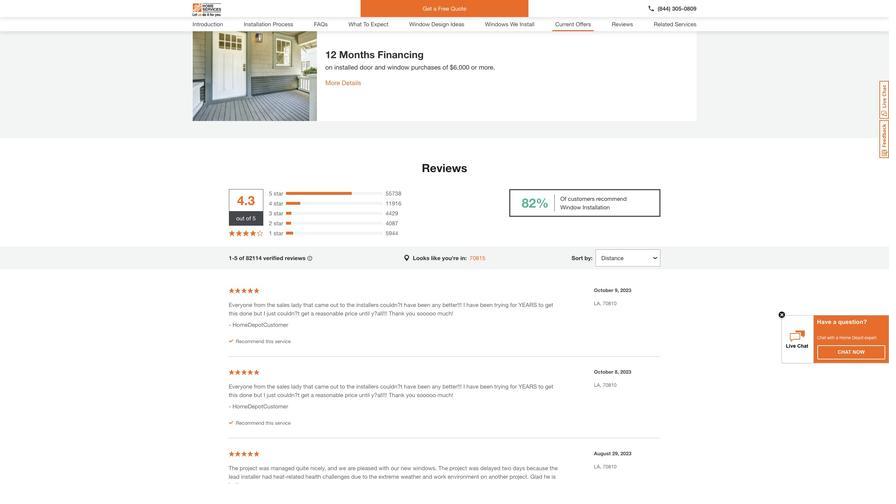 Task type: vqa. For each thing, say whether or not it's contained in the screenshot.
star inside 4429 2 star
yes



Task type: locate. For each thing, give the bounding box(es) containing it.
installation left the process at the top of the page
[[244, 21, 271, 27]]

sort by:
[[572, 254, 593, 261]]

la, down august on the right of page
[[594, 464, 602, 470]]

55738
[[386, 190, 402, 197]]

0 vertical spatial reasonable
[[316, 310, 343, 317]]

(844)
[[658, 5, 671, 12]]

star up 4 star link
[[274, 190, 283, 197]]

october left 9,
[[594, 287, 614, 293]]

1 horizontal spatial and
[[375, 63, 386, 71]]

1 vertical spatial that
[[303, 383, 313, 390]]

1 vertical spatial until
[[359, 392, 370, 398]]

any for october 9, 2023
[[432, 301, 441, 308]]

months
[[339, 49, 375, 60]]

1 vertical spatial on
[[481, 473, 487, 480]]

1 from from the top
[[254, 301, 266, 308]]

2 much! from the top
[[438, 392, 453, 398]]

1 recommend this service from the top
[[236, 338, 291, 344]]

2 everyone from the sales lady that came out to the installers couldn?t have been any better!!! i have been trying for years to get this done but i just couldn?t get a reasonable price until y?all!!! thank you sooooo much! from the top
[[229, 383, 553, 398]]

1 vertical spatial 5
[[253, 215, 256, 221]]

window down "get"
[[409, 21, 430, 27]]

related
[[287, 473, 304, 480]]

☆ ☆ ☆ ☆ ☆
[[229, 229, 263, 237], [229, 287, 260, 294], [229, 369, 260, 376], [229, 450, 260, 457]]

0 vertical spatial installation
[[244, 21, 271, 27]]

0 vertical spatial on
[[325, 63, 333, 71]]

8,
[[615, 369, 619, 375]]

1 vertical spatial and
[[328, 465, 337, 471]]

free
[[438, 5, 449, 12]]

1 vertical spatial out
[[330, 301, 339, 308]]

2 vertical spatial la, 70810
[[594, 464, 617, 470]]

2 la, from the top
[[594, 382, 602, 388]]

2 thank from the top
[[389, 392, 405, 398]]

1 better!!! from the top
[[443, 301, 462, 308]]

70810 down august 29, 2023
[[603, 464, 617, 470]]

of down 4.3
[[246, 215, 251, 221]]

2 lady from the top
[[291, 383, 302, 390]]

october left 8,
[[594, 369, 614, 375]]

everyone from the sales lady that came out to the installers couldn?t have been any better!!! i have been trying for years to get this done but i just couldn?t get a reasonable price until y?all!!! thank you sooooo much! for october 8, 2023
[[229, 383, 553, 398]]

feedback link image
[[880, 120, 889, 158]]

done for october 9, 2023
[[239, 310, 252, 317]]

5 star from the top
[[274, 230, 283, 236]]

price for october 8, 2023
[[345, 392, 358, 398]]

was up environment
[[469, 465, 479, 471]]

0 vertical spatial better!!!
[[443, 301, 462, 308]]

3
[[269, 210, 272, 216]]

1 reasonable from the top
[[316, 310, 343, 317]]

la, 70810 down august on the right of page
[[594, 464, 617, 470]]

came for october 8, 2023
[[315, 383, 329, 390]]

0 vertical spatial reviews
[[612, 21, 633, 27]]

now
[[853, 349, 865, 355]]

☆ ☆ ☆ ☆ ☆ for august 29, 2023
[[229, 450, 260, 457]]

2 la, 70810 from the top
[[594, 382, 617, 388]]

0 vertical spatial thank
[[389, 310, 405, 317]]

70810 down october 9, 2023 at the right bottom of the page
[[603, 300, 617, 306]]

12
[[325, 49, 336, 60]]

to
[[340, 301, 345, 308], [539, 301, 544, 308], [340, 383, 345, 390], [539, 383, 544, 390], [363, 473, 368, 480]]

- homedepotcustomer
[[229, 321, 288, 328], [229, 403, 288, 410]]

3 la, 70810 from the top
[[594, 464, 617, 470]]

0 vertical spatial lady
[[291, 301, 302, 308]]

star inside the 4429 2 star
[[274, 220, 283, 226]]

1 but from the top
[[254, 310, 262, 317]]

with inside the project was managed quite nicely, and we are pleased with our new windows. the project was delayed two days because the lead installer had heat-related health challenges due to the extreme weather and work environment on another project. glad he is better.
[[379, 465, 389, 471]]

305-
[[672, 5, 684, 12]]

1 vertical spatial sales
[[277, 383, 290, 390]]

1 vertical spatial -
[[229, 403, 231, 410]]

star for 1
[[274, 230, 283, 236]]

0 vertical spatial done
[[239, 310, 252, 317]]

get a free quote
[[423, 5, 467, 12]]

a
[[434, 5, 437, 12], [311, 310, 314, 317], [833, 319, 837, 326], [836, 336, 839, 341], [311, 392, 314, 398]]

2 you from the top
[[406, 392, 415, 398]]

related
[[654, 21, 674, 27]]

1 vertical spatial installers
[[356, 383, 379, 390]]

installed
[[334, 63, 358, 71]]

years
[[519, 301, 537, 308], [519, 383, 537, 390]]

windows.
[[413, 465, 437, 471]]

1 vertical spatial any
[[432, 383, 441, 390]]

la, 70810 for 9,
[[594, 300, 617, 306]]

what to expect
[[349, 21, 389, 27]]

2 ★ ★ ★ ★ ★ from the top
[[229, 287, 260, 294]]

1 done from the top
[[239, 310, 252, 317]]

1 vertical spatial for
[[510, 383, 517, 390]]

get
[[545, 301, 553, 308], [301, 310, 309, 317], [545, 383, 553, 390], [301, 392, 309, 398]]

1 vertical spatial but
[[254, 392, 262, 398]]

2 - homedepotcustomer from the top
[[229, 403, 288, 410]]

0 vertical spatial and
[[375, 63, 386, 71]]

4.3
[[237, 193, 255, 208]]

of right 1- on the bottom left of page
[[239, 254, 244, 261]]

get a free quote button
[[361, 0, 529, 17]]

0 horizontal spatial and
[[328, 465, 337, 471]]

la, 70810 down "october 8, 2023"
[[594, 382, 617, 388]]

1 vertical spatial with
[[379, 465, 389, 471]]

2 service from the top
[[275, 420, 291, 426]]

1 vertical spatial sooooo
[[417, 392, 436, 398]]

the up work
[[439, 465, 448, 471]]

0 vertical spatial window
[[409, 21, 430, 27]]

3 la, from the top
[[594, 464, 602, 470]]

1 sales from the top
[[277, 301, 290, 308]]

1 any from the top
[[432, 301, 441, 308]]

0 vertical spatial until
[[359, 310, 370, 317]]

0 vertical spatial installers
[[356, 301, 379, 308]]

1 recommend from the top
[[236, 338, 264, 344]]

1 vertical spatial price
[[345, 392, 358, 398]]

verified
[[263, 254, 283, 261]]

2 better!!! from the top
[[443, 383, 462, 390]]

4 ★ ★ ★ ★ ★ from the top
[[229, 450, 260, 457]]

2 from from the top
[[254, 383, 266, 390]]

la, down "october 8, 2023"
[[594, 382, 602, 388]]

star right 4 at the left top
[[274, 200, 283, 207]]

- homedepotcustomer for october 9, 2023
[[229, 321, 288, 328]]

and down windows.
[[423, 473, 432, 480]]

on down 12
[[325, 63, 333, 71]]

-
[[229, 321, 231, 328], [229, 403, 231, 410]]

0 horizontal spatial the
[[229, 465, 238, 471]]

sooooo
[[417, 310, 436, 317], [417, 392, 436, 398]]

2 until from the top
[[359, 392, 370, 398]]

2 but from the top
[[254, 392, 262, 398]]

3 ★ ★ ★ ★ ★ from the top
[[229, 369, 260, 376]]

window down of
[[561, 204, 581, 210]]

1 vertical spatial everyone
[[229, 383, 252, 390]]

2 70810 from the top
[[603, 382, 617, 388]]

star inside 55738 4 star
[[274, 200, 283, 207]]

1 y?all!!! from the top
[[371, 310, 387, 317]]

1 sooooo from the top
[[417, 310, 436, 317]]

installation down customers
[[583, 204, 610, 210]]

1 la, 70810 from the top
[[594, 300, 617, 306]]

due
[[351, 473, 361, 480]]

related services
[[654, 21, 697, 27]]

0 vertical spatial with
[[828, 336, 835, 341]]

5 up 4 at the left top
[[269, 190, 272, 197]]

work
[[434, 473, 446, 480]]

1 - from the top
[[229, 321, 231, 328]]

2023 right 8,
[[621, 369, 632, 375]]

70815
[[470, 254, 486, 261]]

1 vertical spatial better!!!
[[443, 383, 462, 390]]

82114
[[246, 254, 262, 261]]

0 horizontal spatial installation
[[244, 21, 271, 27]]

on inside the project was managed quite nicely, and we are pleased with our new windows. the project was delayed two days because the lead installer had heat-related health challenges due to the extreme weather and work environment on another project. glad he is better.
[[481, 473, 487, 480]]

2 just from the top
[[267, 392, 276, 398]]

0 vertical spatial any
[[432, 301, 441, 308]]

days
[[513, 465, 525, 471]]

any
[[432, 301, 441, 308], [432, 383, 441, 390]]

2 recommend from the top
[[236, 420, 264, 426]]

window
[[387, 63, 410, 71]]

2 price from the top
[[345, 392, 358, 398]]

trying
[[495, 301, 509, 308], [495, 383, 509, 390]]

70810 for 29,
[[603, 464, 617, 470]]

★ ★ ★ ★ ★ for october 8, 2023
[[229, 369, 260, 376]]

the
[[267, 301, 275, 308], [347, 301, 355, 308], [267, 383, 275, 390], [347, 383, 355, 390], [550, 465, 558, 471], [369, 473, 377, 480]]

1 70810 from the top
[[603, 300, 617, 306]]

1 - homedepotcustomer from the top
[[229, 321, 288, 328]]

0 vertical spatial price
[[345, 310, 358, 317]]

2 vertical spatial 5
[[234, 254, 237, 261]]

environment
[[448, 473, 479, 480]]

2 came from the top
[[315, 383, 329, 390]]

0 vertical spatial la,
[[594, 300, 602, 306]]

4 star from the top
[[274, 220, 283, 226]]

3 ☆ ☆ ☆ ☆ ☆ from the top
[[229, 369, 260, 376]]

0 vertical spatial 5
[[269, 190, 272, 197]]

2 october from the top
[[594, 369, 614, 375]]

1 vertical spatial window
[[561, 204, 581, 210]]

0 vertical spatial of
[[443, 63, 448, 71]]

2 sooooo from the top
[[417, 392, 436, 398]]

windows we install
[[485, 21, 535, 27]]

la, for august 29, 2023
[[594, 464, 602, 470]]

1 vertical spatial la, 70810
[[594, 382, 617, 388]]

star for 3
[[274, 210, 283, 216]]

5 left 82114
[[234, 254, 237, 261]]

star for 4
[[274, 200, 283, 207]]

2 reasonable from the top
[[316, 392, 343, 398]]

la, 70810 down october 9, 2023 at the right bottom of the page
[[594, 300, 617, 306]]

la, 70810 for 8,
[[594, 382, 617, 388]]

3 star from the top
[[274, 210, 283, 216]]

la, down october 9, 2023 at the right bottom of the page
[[594, 300, 602, 306]]

came for october 9, 2023
[[315, 301, 329, 308]]

sooooo for october 9, 2023
[[417, 310, 436, 317]]

was up had
[[259, 465, 269, 471]]

0 vertical spatial homedepotcustomer
[[233, 321, 288, 328]]

2 trying from the top
[[495, 383, 509, 390]]

4087 1 star
[[269, 220, 398, 236]]

1 until from the top
[[359, 310, 370, 317]]

lead
[[229, 473, 240, 480]]

70810 for 9,
[[603, 300, 617, 306]]

1 everyone from the top
[[229, 301, 252, 308]]

0 vertical spatial much!
[[438, 310, 453, 317]]

1 vertical spatial installation
[[583, 204, 610, 210]]

5
[[269, 190, 272, 197], [253, 215, 256, 221], [234, 254, 237, 261]]

2 vertical spatial 2023
[[621, 450, 632, 456]]

0 vertical spatial but
[[254, 310, 262, 317]]

1 vertical spatial of
[[246, 215, 251, 221]]

1 vertical spatial reviews
[[422, 161, 467, 175]]

1 vertical spatial you
[[406, 392, 415, 398]]

1 horizontal spatial of
[[246, 215, 251, 221]]

1 vertical spatial lady
[[291, 383, 302, 390]]

to inside the project was managed quite nicely, and we are pleased with our new windows. the project was delayed two days because the lead installer had heat-related health challenges due to the extreme weather and work environment on another project. glad he is better.
[[363, 473, 368, 480]]

0 vertical spatial y?all!!!
[[371, 310, 387, 317]]

out of 5
[[236, 215, 256, 221]]

1 vertical spatial y?all!!!
[[371, 392, 387, 398]]

and
[[375, 63, 386, 71], [328, 465, 337, 471], [423, 473, 432, 480]]

0 vertical spatial that
[[303, 301, 313, 308]]

service for october 8, 2023
[[275, 420, 291, 426]]

1 just from the top
[[267, 310, 276, 317]]

2 vertical spatial 70810
[[603, 464, 617, 470]]

2 homedepotcustomer from the top
[[233, 403, 288, 410]]

1 thank from the top
[[389, 310, 405, 317]]

1 came from the top
[[315, 301, 329, 308]]

0 horizontal spatial reviews
[[422, 161, 467, 175]]

1 vertical spatial much!
[[438, 392, 453, 398]]

1 lady from the top
[[291, 301, 302, 308]]

★ ★ ★ ★ ★
[[229, 229, 263, 237], [229, 287, 260, 294], [229, 369, 260, 376], [229, 450, 260, 457]]

2 vertical spatial out
[[330, 383, 339, 390]]

service
[[275, 338, 291, 344], [275, 420, 291, 426]]

1 price from the top
[[345, 310, 358, 317]]

0 vertical spatial recommend this service
[[236, 338, 291, 344]]

star inside 11916 3 star
[[274, 210, 283, 216]]

☆
[[229, 229, 235, 237], [236, 229, 242, 237], [243, 229, 249, 237], [250, 229, 256, 237], [257, 229, 263, 237], [229, 287, 235, 294], [235, 287, 241, 294], [241, 287, 247, 294], [248, 287, 253, 294], [254, 287, 260, 294], [229, 369, 235, 376], [235, 369, 241, 376], [241, 369, 247, 376], [248, 369, 253, 376], [254, 369, 260, 376], [229, 450, 235, 457], [235, 450, 241, 457], [241, 450, 247, 457], [248, 450, 253, 457], [254, 450, 260, 457]]

- homedepotcustomer for october 8, 2023
[[229, 403, 288, 410]]

2 done from the top
[[239, 392, 252, 398]]

0 vertical spatial 2023
[[621, 287, 632, 293]]

0 vertical spatial years
[[519, 301, 537, 308]]

project
[[240, 465, 257, 471], [450, 465, 467, 471]]

2 installers from the top
[[356, 383, 379, 390]]

homedepotcustomer for october 9, 2023
[[233, 321, 288, 328]]

1 vertical spatial recommend
[[236, 420, 264, 426]]

1 vertical spatial from
[[254, 383, 266, 390]]

window
[[409, 21, 430, 27], [561, 204, 581, 210]]

until for october 8, 2023
[[359, 392, 370, 398]]

from for october 8, 2023
[[254, 383, 266, 390]]

0 horizontal spatial project
[[240, 465, 257, 471]]

0 vertical spatial service
[[275, 338, 291, 344]]

star inside 4087 1 star
[[274, 230, 283, 236]]

1-
[[229, 254, 234, 261]]

2 ☆ ☆ ☆ ☆ ☆ from the top
[[229, 287, 260, 294]]

sort
[[572, 254, 583, 261]]

on down delayed at the right
[[481, 473, 487, 480]]

☆ ☆ ☆ ☆ ☆ for october 8, 2023
[[229, 369, 260, 376]]

1 for from the top
[[510, 301, 517, 308]]

1 homedepotcustomer from the top
[[233, 321, 288, 328]]

project up installer
[[240, 465, 257, 471]]

more details
[[325, 79, 361, 86]]

70810
[[603, 300, 617, 306], [603, 382, 617, 388], [603, 464, 617, 470]]

2 horizontal spatial of
[[443, 63, 448, 71]]

trying for october 9, 2023
[[495, 301, 509, 308]]

just for october 8, 2023
[[267, 392, 276, 398]]

the up lead
[[229, 465, 238, 471]]

1 service from the top
[[275, 338, 291, 344]]

everyone for october 8, 2023
[[229, 383, 252, 390]]

la,
[[594, 300, 602, 306], [594, 382, 602, 388], [594, 464, 602, 470]]

☆ ☆ ☆ ☆ ☆ for october 9, 2023
[[229, 287, 260, 294]]

0 vertical spatial -
[[229, 321, 231, 328]]

1 horizontal spatial on
[[481, 473, 487, 480]]

star right 2
[[274, 220, 283, 226]]

2 sales from the top
[[277, 383, 290, 390]]

1 vertical spatial recommend this service
[[236, 420, 291, 426]]

2023 right 29,
[[621, 450, 632, 456]]

2023 right 9,
[[621, 287, 632, 293]]

0 vertical spatial - homedepotcustomer
[[229, 321, 288, 328]]

2 y?all!!! from the top
[[371, 392, 387, 398]]

homedepotcustomer
[[233, 321, 288, 328], [233, 403, 288, 410]]

chat now
[[838, 349, 865, 355]]

0 vertical spatial la, 70810
[[594, 300, 617, 306]]

1 october from the top
[[594, 287, 614, 293]]

1 you from the top
[[406, 310, 415, 317]]

4 ☆ ☆ ☆ ☆ ☆ from the top
[[229, 450, 260, 457]]

the project was managed quite nicely, and we are pleased with our new windows. the project was delayed two days because the lead installer had heat-related health challenges due to the extreme weather and work environment on another project. glad he is better.
[[229, 465, 558, 484]]

0 horizontal spatial 5
[[234, 254, 237, 261]]

sales for october 9, 2023
[[277, 301, 290, 308]]

70810 down "october 8, 2023"
[[603, 382, 617, 388]]

1 much! from the top
[[438, 310, 453, 317]]

with right chat
[[828, 336, 835, 341]]

55738 4 star
[[269, 190, 402, 207]]

offers
[[576, 21, 591, 27]]

years for october 9, 2023
[[519, 301, 537, 308]]

0 vertical spatial you
[[406, 310, 415, 317]]

recommend for october 8, 2023
[[236, 420, 264, 426]]

1 vertical spatial thank
[[389, 392, 405, 398]]

everyone for october 9, 2023
[[229, 301, 252, 308]]

2023 for october 8, 2023
[[621, 369, 632, 375]]

0 vertical spatial for
[[510, 301, 517, 308]]

82%
[[522, 195, 549, 211]]

1 everyone from the sales lady that came out to the installers couldn?t have been any better!!! i have been trying for years to get this done but i just couldn?t get a reasonable price until y?all!!! thank you sooooo much! from the top
[[229, 301, 553, 317]]

you
[[406, 310, 415, 317], [406, 392, 415, 398]]

installers for october 8, 2023
[[356, 383, 379, 390]]

- for october 8, 2023
[[229, 403, 231, 410]]

star right the 1
[[274, 230, 283, 236]]

2 star from the top
[[274, 200, 283, 207]]

1 horizontal spatial installation
[[583, 204, 610, 210]]

and right door
[[375, 63, 386, 71]]

purchases
[[411, 63, 441, 71]]

services
[[675, 21, 697, 27]]

0 horizontal spatial on
[[325, 63, 333, 71]]

with up the extreme
[[379, 465, 389, 471]]

2 everyone from the top
[[229, 383, 252, 390]]

1 vertical spatial trying
[[495, 383, 509, 390]]

1 vertical spatial 2023
[[621, 369, 632, 375]]

2 - from the top
[[229, 403, 231, 410]]

1 installers from the top
[[356, 301, 379, 308]]

out for october 9, 2023
[[330, 301, 339, 308]]

70810 for 8,
[[603, 382, 617, 388]]

1 vertical spatial done
[[239, 392, 252, 398]]

1 vertical spatial - homedepotcustomer
[[229, 403, 288, 410]]

y?all!!!
[[371, 310, 387, 317], [371, 392, 387, 398]]

1 horizontal spatial was
[[469, 465, 479, 471]]

0 vertical spatial recommend
[[236, 338, 264, 344]]

2023
[[621, 287, 632, 293], [621, 369, 632, 375], [621, 450, 632, 456]]

chat
[[838, 349, 852, 355]]

0 vertical spatial from
[[254, 301, 266, 308]]

customers
[[568, 195, 595, 202]]

october for october 8, 2023
[[594, 369, 614, 375]]

2 vertical spatial and
[[423, 473, 432, 480]]

1 that from the top
[[303, 301, 313, 308]]

2 that from the top
[[303, 383, 313, 390]]

1 project from the left
[[240, 465, 257, 471]]

this
[[229, 310, 238, 317], [266, 338, 274, 344], [229, 392, 238, 398], [266, 420, 274, 426]]

2 was from the left
[[469, 465, 479, 471]]

2 vertical spatial la,
[[594, 464, 602, 470]]

star
[[274, 190, 283, 197], [274, 200, 283, 207], [274, 210, 283, 216], [274, 220, 283, 226], [274, 230, 283, 236]]

1 vertical spatial just
[[267, 392, 276, 398]]

much! for october 9, 2023
[[438, 310, 453, 317]]

sooooo for october 8, 2023
[[417, 392, 436, 398]]

everyone from the sales lady that came out to the installers couldn?t have been any better!!! i have been trying for years to get this done but i just couldn?t get a reasonable price until y?all!!! thank you sooooo much! for october 9, 2023
[[229, 301, 553, 317]]

la, for october 9, 2023
[[594, 300, 602, 306]]

installation
[[244, 21, 271, 27], [583, 204, 610, 210]]

details
[[342, 79, 361, 86]]

y?all!!! for october 8, 2023
[[371, 392, 387, 398]]

0 horizontal spatial was
[[259, 465, 269, 471]]

1 years from the top
[[519, 301, 537, 308]]

1 vertical spatial everyone from the sales lady that came out to the installers couldn?t have been any better!!! i have been trying for years to get this done but i just couldn?t get a reasonable price until y?all!!! thank you sooooo much!
[[229, 383, 553, 398]]

1 vertical spatial october
[[594, 369, 614, 375]]

of left $6,000
[[443, 63, 448, 71]]

that for october 9, 2023
[[303, 301, 313, 308]]

recommend this service for october 8, 2023
[[236, 420, 291, 426]]

3 70810 from the top
[[603, 464, 617, 470]]

and up challenges
[[328, 465, 337, 471]]

any for october 8, 2023
[[432, 383, 441, 390]]

5 left "3"
[[253, 215, 256, 221]]

1 la, from the top
[[594, 300, 602, 306]]

1 horizontal spatial the
[[439, 465, 448, 471]]

star for 2
[[274, 220, 283, 226]]

introduction
[[193, 21, 223, 27]]

star right "3"
[[274, 210, 283, 216]]

1 trying from the top
[[495, 301, 509, 308]]

2 years from the top
[[519, 383, 537, 390]]

better!!! for october 8, 2023
[[443, 383, 462, 390]]

project up environment
[[450, 465, 467, 471]]

price
[[345, 310, 358, 317], [345, 392, 358, 398]]

2 for from the top
[[510, 383, 517, 390]]

but for october 8, 2023
[[254, 392, 262, 398]]

much!
[[438, 310, 453, 317], [438, 392, 453, 398]]

2 recommend this service from the top
[[236, 420, 291, 426]]

1 vertical spatial service
[[275, 420, 291, 426]]

2 any from the top
[[432, 383, 441, 390]]

he
[[544, 473, 550, 480]]

y?all!!! for october 9, 2023
[[371, 310, 387, 317]]

1 vertical spatial reasonable
[[316, 392, 343, 398]]

the
[[229, 465, 238, 471], [439, 465, 448, 471]]



Task type: describe. For each thing, give the bounding box(es) containing it.
la, for october 8, 2023
[[594, 382, 602, 388]]

live chat image
[[880, 81, 889, 119]]

1 horizontal spatial reviews
[[612, 21, 633, 27]]

looks
[[413, 254, 430, 261]]

beige porch with white front door and windows trimmed in pale blueish green; orange dollar sign callout icon image
[[193, 14, 317, 121]]

service for october 9, 2023
[[275, 338, 291, 344]]

glad
[[531, 473, 543, 480]]

our
[[391, 465, 399, 471]]

0 horizontal spatial window
[[409, 21, 430, 27]]

thank for october 8, 2023
[[389, 392, 405, 398]]

october 9, 2023
[[594, 287, 632, 293]]

windows
[[485, 21, 509, 27]]

2 the from the left
[[439, 465, 448, 471]]

★ ★ ★ ★ ★ for august 29, 2023
[[229, 450, 260, 457]]

new
[[401, 465, 411, 471]]

because
[[527, 465, 548, 471]]

2 project from the left
[[450, 465, 467, 471]]

(844) 305-0809 link
[[648, 4, 697, 13]]

we
[[510, 21, 518, 27]]

la, 70810 for 29,
[[594, 464, 617, 470]]

get
[[423, 5, 432, 12]]

until for october 9, 2023
[[359, 310, 370, 317]]

1 horizontal spatial 5
[[253, 215, 256, 221]]

we
[[339, 465, 346, 471]]

heat-
[[273, 473, 287, 480]]

window design ideas
[[409, 21, 465, 27]]

that for october 8, 2023
[[303, 383, 313, 390]]

trying for october 8, 2023
[[495, 383, 509, 390]]

2023 for october 9, 2023
[[621, 287, 632, 293]]

4429
[[386, 210, 398, 216]]

expect
[[371, 21, 389, 27]]

managed
[[271, 465, 295, 471]]

have a question?
[[817, 319, 867, 326]]

another
[[489, 473, 508, 480]]

from for october 9, 2023
[[254, 301, 266, 308]]

2 horizontal spatial and
[[423, 473, 432, 480]]

better.
[[229, 482, 245, 484]]

$6,000
[[450, 63, 470, 71]]

design
[[432, 21, 449, 27]]

chat
[[817, 336, 826, 341]]

just for october 9, 2023
[[267, 310, 276, 317]]

you for october 9, 2023
[[406, 310, 415, 317]]

large white windows on a white house with large window boxes overflowing with greenery and a tall brown front door also with windows; orange window icon image
[[193, 0, 370, 9]]

1
[[269, 230, 272, 236]]

price for october 9, 2023
[[345, 310, 358, 317]]

0 vertical spatial out
[[236, 215, 245, 221]]

had
[[262, 473, 272, 480]]

do it for you logo image
[[193, 0, 221, 20]]

1 ★ ★ ★ ★ ★ from the top
[[229, 229, 263, 237]]

pleased
[[357, 465, 377, 471]]

recommend for october 9, 2023
[[236, 338, 264, 344]]

2023 for august 29, 2023
[[621, 450, 632, 456]]

0809
[[684, 5, 697, 12]]

1 horizontal spatial with
[[828, 336, 835, 341]]

by:
[[585, 254, 593, 261]]

delayed
[[481, 465, 501, 471]]

you for october 8, 2023
[[406, 392, 415, 398]]

financing
[[378, 49, 424, 60]]

have
[[817, 319, 832, 326]]

sales for october 8, 2023
[[277, 383, 290, 390]]

70815 link
[[470, 254, 486, 261]]

11916
[[386, 200, 402, 207]]

5 star
[[269, 190, 283, 197]]

- for october 9, 2023
[[229, 321, 231, 328]]

thank for october 9, 2023
[[389, 310, 405, 317]]

2
[[269, 220, 272, 226]]

11916 3 star
[[269, 200, 402, 216]]

depot
[[852, 336, 864, 341]]

weather
[[401, 473, 421, 480]]

reviews
[[285, 254, 306, 261]]

for for october 9, 2023
[[510, 301, 517, 308]]

expert.
[[865, 336, 878, 341]]

extreme
[[379, 473, 399, 480]]

recommend
[[597, 195, 627, 202]]

home
[[840, 336, 851, 341]]

window inside of customers recommend window installation
[[561, 204, 581, 210]]

are
[[348, 465, 356, 471]]

lady for october 8, 2023
[[291, 383, 302, 390]]

years for october 8, 2023
[[519, 383, 537, 390]]

installation inside of customers recommend window installation
[[583, 204, 610, 210]]

29,
[[612, 450, 619, 456]]

installation process
[[244, 21, 293, 27]]

homedepotcustomer for october 8, 2023
[[233, 403, 288, 410]]

august
[[594, 450, 611, 456]]

1-5 of 82114 verified reviews
[[229, 254, 307, 261]]

is
[[552, 473, 556, 480]]

3 star link
[[269, 209, 283, 218]]

what
[[349, 21, 362, 27]]

looks like you're in: 70815
[[413, 254, 486, 261]]

august 29, 2023
[[594, 450, 632, 456]]

but for october 9, 2023
[[254, 310, 262, 317]]

two
[[502, 465, 512, 471]]

5 star link
[[269, 189, 283, 198]]

done for october 8, 2023
[[239, 392, 252, 398]]

1 the from the left
[[229, 465, 238, 471]]

quote
[[451, 5, 467, 12]]

current
[[555, 21, 574, 27]]

4 star link
[[269, 199, 283, 208]]

lady for october 9, 2023
[[291, 301, 302, 308]]

process
[[273, 21, 293, 27]]

faqs
[[314, 21, 328, 27]]

out for october 8, 2023
[[330, 383, 339, 390]]

more details link
[[325, 79, 361, 86]]

to
[[363, 21, 369, 27]]

current offers
[[555, 21, 591, 27]]

1 ☆ ☆ ☆ ☆ ☆ from the top
[[229, 229, 263, 237]]

for for october 8, 2023
[[510, 383, 517, 390]]

on installed door and window purchases of $6,000 or more.
[[325, 63, 495, 71]]

of
[[561, 195, 567, 202]]

a inside button
[[434, 5, 437, 12]]

install
[[520, 21, 535, 27]]

★ ★ ★ ★ ★ for october 9, 2023
[[229, 287, 260, 294]]

reasonable for october 8, 2023
[[316, 392, 343, 398]]

challenges
[[323, 473, 350, 480]]

october 8, 2023
[[594, 369, 632, 375]]

ideas
[[451, 21, 465, 27]]

much! for october 8, 2023
[[438, 392, 453, 398]]

12 months financing
[[325, 49, 424, 60]]

more
[[325, 79, 340, 86]]

installers for october 9, 2023
[[356, 301, 379, 308]]

(844) 305-0809
[[658, 5, 697, 12]]

1 star from the top
[[274, 190, 283, 197]]

4
[[269, 200, 272, 207]]

1 star link
[[269, 229, 283, 237]]

2 star link
[[269, 219, 283, 227]]

4087
[[386, 220, 398, 226]]

reasonable for october 9, 2023
[[316, 310, 343, 317]]

better!!! for october 9, 2023
[[443, 301, 462, 308]]

recommend this service for october 9, 2023
[[236, 338, 291, 344]]

4429 2 star
[[269, 210, 398, 226]]

white porch with dark wooden front door; orange door with windows icon image
[[448, 0, 572, 9]]

9,
[[615, 287, 619, 293]]

nicely,
[[310, 465, 326, 471]]

october for october 9, 2023
[[594, 287, 614, 293]]

like
[[431, 254, 441, 261]]

1 was from the left
[[259, 465, 269, 471]]

0 horizontal spatial of
[[239, 254, 244, 261]]



